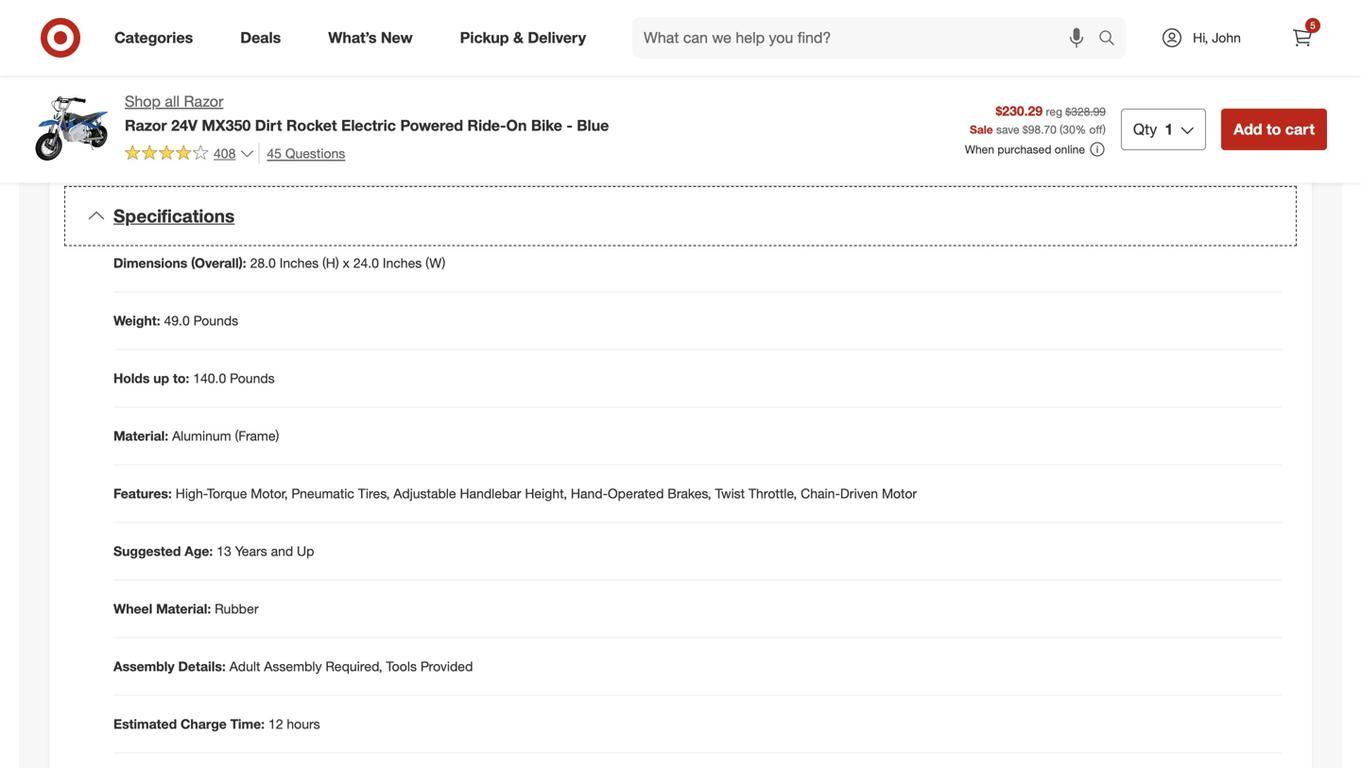 Task type: vqa. For each thing, say whether or not it's contained in the screenshot.
"Cozy"
no



Task type: locate. For each thing, give the bounding box(es) containing it.
and up powered
[[411, 99, 433, 116]]

continuous
[[583, 35, 649, 51]]

categories link
[[98, 17, 217, 59]]

24v for with
[[260, 126, 283, 142]]

up
[[295, 35, 310, 51], [465, 35, 480, 51], [153, 370, 169, 387]]

mph
[[347, 35, 374, 51]]

2 horizontal spatial with
[[520, 80, 545, 97]]

with up rear
[[520, 80, 545, 97]]

24v down pneumatic,
[[171, 116, 198, 135]]

chain-
[[801, 486, 840, 502]]

24v
[[171, 116, 198, 135], [260, 126, 283, 142]]

x
[[343, 255, 350, 272]]

and left up
[[271, 543, 293, 560]]

hi,
[[1193, 29, 1208, 46]]

12v)
[[316, 126, 343, 142]]

sealed
[[346, 126, 385, 142]]

0 horizontal spatial assembly
[[113, 659, 175, 675]]

razor
[[184, 92, 223, 111], [125, 116, 167, 135]]

24v up 45
[[260, 126, 283, 142]]

1 horizontal spatial 30
[[1063, 122, 1076, 136]]

up left &
[[465, 35, 480, 51]]

inches left (h) on the top
[[280, 255, 319, 272]]

30 up the online
[[1063, 122, 1076, 136]]

45 questions link
[[258, 143, 345, 164]]

2 vertical spatial with
[[232, 126, 257, 142]]

operated
[[472, 99, 525, 116]]

up left to: on the left of the page
[[153, 370, 169, 387]]

13
[[217, 543, 231, 560]]

with inside features adjustable-angle, riser-style handlebars, spoked wheels with 12" (305 mm) pneumatic, knobby tires, retractable kickstand, and hand-operated rear brake
[[520, 80, 545, 97]]

wheel
[[113, 601, 152, 617]]

1 vertical spatial with
[[520, 80, 545, 97]]

0 horizontal spatial razor
[[125, 116, 167, 135]]

2 horizontal spatial to
[[1267, 120, 1281, 138]]

0 horizontal spatial and
[[271, 543, 293, 560]]

features: high-torque motor, pneumatic tires, adjustable handlebar height, hand-operated brakes, twist throttle, chain-driven motor
[[113, 486, 917, 502]]

98.70
[[1028, 122, 1057, 136]]

%
[[1076, 122, 1086, 136]]

required,
[[326, 659, 382, 675]]

and inside features adjustable-angle, riser-style handlebars, spoked wheels with 12" (305 mm) pneumatic, knobby tires, retractable kickstand, and hand-operated rear brake
[[411, 99, 433, 116]]

of
[[280, 35, 291, 51], [568, 35, 580, 51]]

assembly up the estimated
[[113, 659, 175, 675]]

holds
[[113, 370, 150, 387]]

to left the 14
[[314, 35, 325, 51]]

and
[[411, 99, 433, 116], [271, 543, 293, 560]]

24v inside shop all razor razor 24v mx350 dirt rocket electric powered ride-on bike - blue
[[171, 116, 198, 135]]

when purchased online
[[965, 142, 1085, 156]]

wheel material: rubber
[[113, 601, 259, 617]]

pickup & delivery link
[[444, 17, 610, 59]]

0 horizontal spatial electric
[[132, 126, 177, 142]]

suggested
[[113, 543, 181, 560]]

high-
[[176, 486, 207, 502]]

1 horizontal spatial assembly
[[264, 659, 322, 675]]

rear
[[529, 99, 552, 116]]

material:
[[113, 428, 168, 444], [156, 601, 211, 617]]

powers riders at speeds of up to 14 mph (22 km/h) with up to 30 minutes of continuous use
[[132, 35, 649, 70]]

30 inside powers riders at speeds of up to 14 mph (22 km/h) with up to 30 minutes of continuous use
[[499, 35, 514, 51]]

retractable
[[281, 99, 344, 116]]

assembly right adult
[[264, 659, 322, 675]]

$230.29
[[996, 103, 1043, 119]]

pounds right 49.0
[[193, 313, 238, 329]]

0 horizontal spatial with
[[232, 126, 257, 142]]

0 vertical spatial material:
[[113, 428, 168, 444]]

with right km/h)
[[437, 35, 461, 51]]

up
[[297, 543, 314, 560]]

0 vertical spatial pounds
[[193, 313, 238, 329]]

electric down kickstand,
[[341, 116, 396, 135]]

razor down shop
[[125, 116, 167, 135]]

-
[[567, 116, 573, 135]]

of right speeds
[[280, 35, 291, 51]]

1 vertical spatial razor
[[125, 116, 167, 135]]

powered
[[400, 116, 463, 135]]

30
[[499, 35, 514, 51], [1063, 122, 1076, 136]]

hand-
[[571, 486, 608, 502]]

14
[[329, 35, 344, 51]]

(305
[[572, 80, 598, 97]]

throttle,
[[749, 486, 797, 502]]

45 questions
[[267, 145, 345, 162]]

electric down pneumatic,
[[132, 126, 177, 142]]

1 horizontal spatial inches
[[383, 255, 422, 272]]

1 horizontal spatial razor
[[184, 92, 223, 111]]

0 horizontal spatial of
[[280, 35, 291, 51]]

spoked
[[427, 80, 471, 97]]

ride-
[[467, 116, 506, 135]]

all
[[165, 92, 180, 111]]

material: right wheel on the bottom left of page
[[156, 601, 211, 617]]

use
[[132, 54, 154, 70]]

adjustable-
[[187, 80, 253, 97]]

riser-
[[292, 80, 323, 97]]

dimensions
[[113, 255, 187, 272]]

0 vertical spatial and
[[411, 99, 433, 116]]

to left &
[[484, 35, 495, 51]]

of right minutes
[[568, 35, 580, 51]]

inches left (w)
[[383, 255, 422, 272]]

handlebar
[[460, 486, 521, 502]]

1 vertical spatial 30
[[1063, 122, 1076, 136]]

to
[[314, 35, 325, 51], [484, 35, 495, 51], [1267, 120, 1281, 138]]

0 vertical spatial with
[[437, 35, 461, 51]]

weight: 49.0 pounds
[[113, 313, 238, 329]]

age:
[[185, 543, 213, 560]]

bike
[[531, 116, 562, 135]]

reg
[[1046, 104, 1063, 119]]

assembly
[[113, 659, 175, 675], [264, 659, 322, 675]]

image of razor 24v mx350 dirt rocket electric powered ride-on bike - blue image
[[34, 91, 110, 166]]

km/h)
[[400, 35, 433, 51]]

0 horizontal spatial 24v
[[171, 116, 198, 135]]

12"
[[548, 80, 569, 97]]

1 of from the left
[[280, 35, 291, 51]]

powers
[[132, 35, 176, 51]]

1 horizontal spatial and
[[411, 99, 433, 116]]

to inside button
[[1267, 120, 1281, 138]]

1 horizontal spatial with
[[437, 35, 461, 51]]

estimated
[[113, 716, 177, 733]]

1 horizontal spatial 24v
[[260, 126, 283, 142]]

up left the 14
[[295, 35, 310, 51]]

with up "408"
[[232, 126, 257, 142]]

provided
[[421, 659, 473, 675]]

28.0
[[250, 255, 276, 272]]

0 horizontal spatial 30
[[499, 35, 514, 51]]

weight:
[[113, 313, 160, 329]]

12
[[268, 716, 283, 733]]

1 horizontal spatial of
[[568, 35, 580, 51]]

specifications
[[113, 205, 235, 227]]

0 horizontal spatial inches
[[280, 255, 319, 272]]

razor right all
[[184, 92, 223, 111]]

0 vertical spatial 30
[[499, 35, 514, 51]]

what's new
[[328, 28, 413, 47]]

mx350
[[202, 116, 251, 135]]

brakes,
[[668, 486, 711, 502]]

1 horizontal spatial electric
[[341, 116, 396, 135]]

to right add
[[1267, 120, 1281, 138]]

(overall):
[[191, 255, 246, 272]]

pounds right the 140.0
[[230, 370, 275, 387]]

1
[[1165, 120, 1173, 138]]

&
[[513, 28, 524, 47]]

acid
[[419, 126, 444, 142]]

battery
[[529, 126, 571, 142]]

material: up features:
[[113, 428, 168, 444]]

system
[[575, 126, 617, 142]]

(w)
[[426, 255, 445, 272]]

30 left minutes
[[499, 35, 514, 51]]



Task type: describe. For each thing, give the bounding box(es) containing it.
material: aluminum (frame)
[[113, 428, 279, 444]]

shop all razor razor 24v mx350 dirt rocket electric powered ride-on bike - blue
[[125, 92, 609, 135]]

dirt
[[255, 116, 282, 135]]

5 link
[[1282, 17, 1323, 59]]

on
[[506, 116, 527, 135]]

tools
[[386, 659, 417, 675]]

add to cart button
[[1222, 109, 1327, 150]]

$
[[1023, 122, 1028, 136]]

what's new link
[[312, 17, 436, 59]]

What can we help you find? suggestions appear below search field
[[632, 17, 1103, 59]]

2 horizontal spatial up
[[465, 35, 480, 51]]

1 vertical spatial and
[[271, 543, 293, 560]]

suggested age: 13 years and up
[[113, 543, 314, 560]]

pickup & delivery
[[460, 28, 586, 47]]

time:
[[230, 716, 265, 733]]

blue
[[577, 116, 609, 135]]

408
[[214, 145, 236, 161]]

features
[[132, 80, 183, 97]]

cart
[[1285, 120, 1315, 138]]

hand-
[[437, 99, 472, 116]]

pneumatic,
[[132, 99, 198, 116]]

sale
[[970, 122, 993, 136]]

driven
[[840, 486, 878, 502]]

5
[[1310, 19, 1316, 31]]

deals link
[[224, 17, 305, 59]]

$230.29 reg $328.99 sale save $ 98.70 ( 30 % off )
[[970, 103, 1106, 136]]

24.0
[[353, 255, 379, 272]]

qty
[[1133, 120, 1157, 138]]

twist
[[715, 486, 745, 502]]

motor,
[[251, 486, 288, 502]]

style
[[323, 80, 351, 97]]

features adjustable-angle, riser-style handlebars, spoked wheels with 12" (305 mm) pneumatic, knobby tires, retractable kickstand, and hand-operated rear brake
[[132, 80, 628, 116]]

mm)
[[602, 80, 628, 97]]

minutes
[[518, 35, 564, 51]]

categories
[[114, 28, 193, 47]]

torque
[[207, 486, 247, 502]]

0 horizontal spatial to
[[314, 35, 325, 51]]

delivery
[[528, 28, 586, 47]]

24v for razor
[[171, 116, 198, 135]]

deals
[[240, 28, 281, 47]]

new
[[381, 28, 413, 47]]

tires,
[[358, 486, 390, 502]]

1 assembly from the left
[[113, 659, 175, 675]]

2 inches from the left
[[383, 255, 422, 272]]

dimensions (overall): 28.0 inches (h) x 24.0 inches (w)
[[113, 255, 445, 272]]

45
[[267, 145, 282, 162]]

1 vertical spatial material:
[[156, 601, 211, 617]]

tires,
[[249, 99, 277, 116]]

years
[[235, 543, 267, 560]]

0 vertical spatial razor
[[184, 92, 223, 111]]

wheels
[[475, 80, 516, 97]]

electric inside shop all razor razor 24v mx350 dirt rocket electric powered ride-on bike - blue
[[341, 116, 396, 135]]

1 inches from the left
[[280, 255, 319, 272]]

1 vertical spatial pounds
[[230, 370, 275, 387]]

hours
[[287, 716, 320, 733]]

2 of from the left
[[568, 35, 580, 51]]

adjustable
[[394, 486, 456, 502]]

0 horizontal spatial up
[[153, 370, 169, 387]]

(22
[[378, 35, 396, 51]]

kickstand,
[[348, 99, 407, 116]]

john
[[1212, 29, 1241, 46]]

knobby
[[201, 99, 245, 116]]

angle,
[[253, 80, 289, 97]]

1 horizontal spatial up
[[295, 35, 310, 51]]

purchased
[[998, 142, 1052, 156]]

lead-
[[389, 126, 419, 142]]

(two
[[287, 126, 312, 142]]

questions
[[285, 145, 345, 162]]

)
[[1103, 122, 1106, 136]]

off
[[1089, 122, 1103, 136]]

$328.99
[[1066, 104, 1106, 119]]

electric dirt bike with 24v (two 12v) sealed lead-acid rechargeable battery system
[[132, 126, 617, 142]]

estimated charge time: 12 hours
[[113, 716, 320, 733]]

aluminum
[[172, 428, 231, 444]]

30 inside $230.29 reg $328.99 sale save $ 98.70 ( 30 % off )
[[1063, 122, 1076, 136]]

what's
[[328, 28, 377, 47]]

operated
[[608, 486, 664, 502]]

1 horizontal spatial to
[[484, 35, 495, 51]]

brake
[[556, 99, 589, 116]]

search button
[[1090, 17, 1135, 62]]

hi, john
[[1193, 29, 1241, 46]]

49.0
[[164, 313, 190, 329]]

assembly details: adult assembly required, tools provided
[[113, 659, 473, 675]]

dirt
[[180, 126, 200, 142]]

2 assembly from the left
[[264, 659, 322, 675]]

add to cart
[[1234, 120, 1315, 138]]

pickup
[[460, 28, 509, 47]]

with inside powers riders at speeds of up to 14 mph (22 km/h) with up to 30 minutes of continuous use
[[437, 35, 461, 51]]

bike
[[204, 126, 229, 142]]



